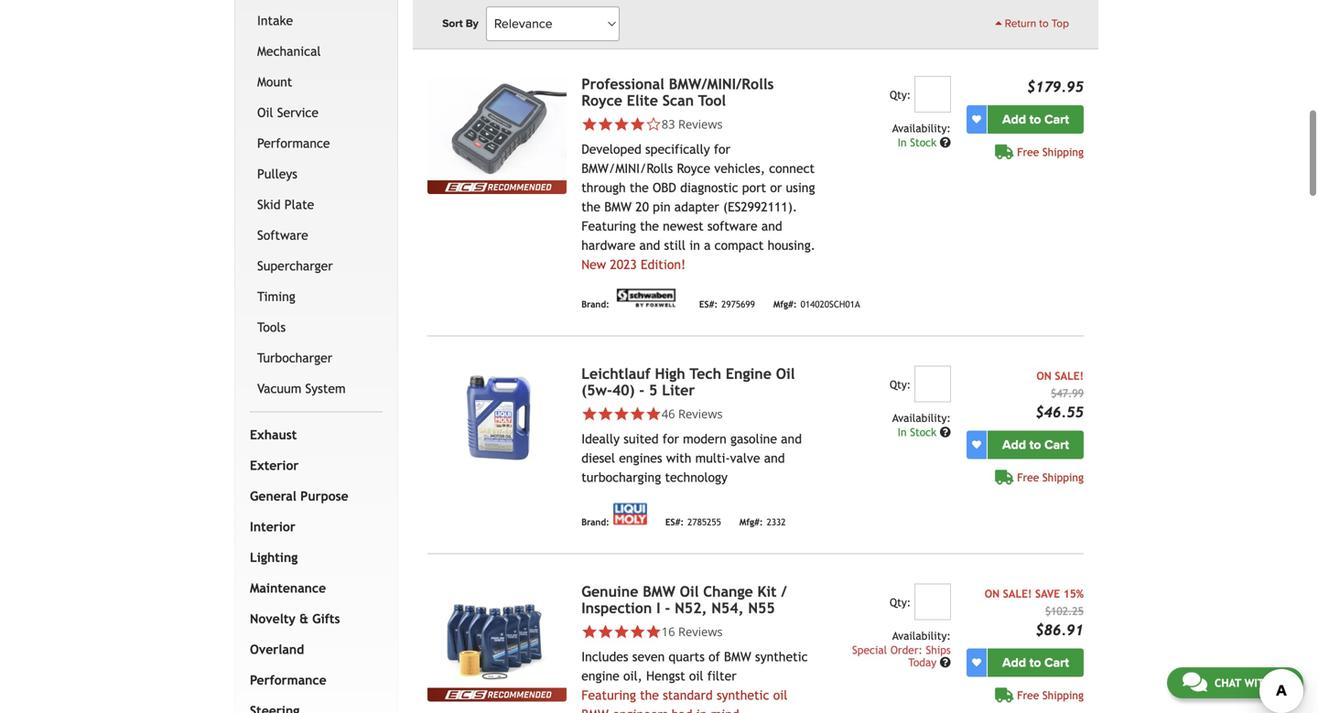 Task type: vqa. For each thing, say whether or not it's contained in the screenshot.
Inspection
yes



Task type: describe. For each thing, give the bounding box(es) containing it.
es#250700 - n54oci - genuine bmw oil change kit / inspection i - n52, n54, n55 - includes seven quarts of bmw synthetic engine oil, hengst oil filter - assembled by ecs - bmw image
[[428, 584, 567, 688]]

star image down 'i'
[[646, 624, 662, 640]]

performance inside engine subcategories element
[[257, 136, 330, 150]]

in for leichtlauf high tech engine oil (5w-40) - 5 liter
[[898, 426, 907, 439]]

obd
[[653, 181, 677, 195]]

pulleys link
[[254, 159, 379, 189]]

cart for $46.55
[[1045, 437, 1070, 453]]

add to cart for $46.55
[[1003, 437, 1070, 453]]

change
[[704, 584, 753, 600]]

and up edition!
[[640, 238, 661, 253]]

1 brand: from the top
[[582, 9, 610, 20]]

tools link
[[254, 312, 379, 343]]

connect
[[769, 161, 815, 176]]

skid
[[257, 197, 281, 212]]

on sale! $47.99 $46.55
[[1036, 370, 1084, 421]]

1 add to cart from the top
[[1003, 112, 1070, 127]]

ideally suited for modern gasoline and diesel engines with multi-valve and turbocharging technology
[[582, 432, 802, 485]]

standard
[[663, 688, 713, 703]]

ecs tuning recommends this product. image for genuine bmw oil change kit / inspection i - n52, n54, n55
[[428, 688, 567, 702]]

(5w-
[[582, 382, 613, 399]]

0 vertical spatial synthetic
[[756, 650, 808, 665]]

intake link
[[254, 5, 379, 36]]

quarts
[[669, 650, 705, 665]]

exterior link
[[246, 450, 379, 481]]

developed
[[582, 142, 642, 157]]

a
[[704, 238, 711, 253]]

genuine
[[582, 584, 639, 600]]

developed specifically for bmw/mini/rolls royce vehicles, connect through the obd diagnostic port or using the bmw 20 pin adapter (es2992111). featuring the newest software and hardware and still in a compact housing. new 2023 edition!
[[582, 142, 816, 272]]

mfg#: for leichtlauf high tech engine oil (5w-40) - 5 liter
[[740, 517, 763, 527]]

software
[[257, 228, 308, 243]]

supercharger link
[[254, 251, 379, 281]]

through
[[582, 181, 626, 195]]

software
[[708, 219, 758, 234]]

maintenance
[[250, 581, 326, 596]]

pulleys
[[257, 167, 298, 181]]

the inside includes seven quarts of bmw synthetic engine oil, hengst oil filter featuring the standard synthetic oil bmw engineers had in mind
[[640, 688, 659, 703]]

the down through
[[582, 200, 601, 214]]

diagnostic
[[681, 181, 739, 195]]

2785255
[[688, 517, 722, 527]]

edition!
[[641, 258, 686, 272]]

$179.95
[[1027, 78, 1084, 95]]

1 cart from the top
[[1045, 112, 1070, 127]]

interior
[[250, 520, 296, 534]]

us
[[1275, 677, 1289, 690]]

15%
[[1064, 588, 1084, 600]]

mind
[[711, 708, 740, 713]]

professional bmw/mini/rolls royce elite scan tool link
[[582, 76, 774, 109]]

and down gasoline
[[764, 451, 785, 466]]

question circle image for in stock
[[940, 427, 951, 438]]

featuring inside developed specifically for bmw/mini/rolls royce vehicles, connect through the obd diagnostic port or using the bmw 20 pin adapter (es2992111). featuring the newest software and hardware and still in a compact housing. new 2023 edition!
[[582, 219, 636, 234]]

n54,
[[712, 600, 744, 617]]

1 add from the top
[[1003, 112, 1027, 127]]

- inside 'genuine bmw oil change kit / inspection i - n52, n54, n55'
[[665, 600, 671, 617]]

es#: 2975699
[[700, 299, 755, 309]]

stock for $179.95
[[911, 136, 937, 149]]

new
[[582, 258, 606, 272]]

turbocharging
[[582, 470, 661, 485]]

free for 15%
[[1018, 689, 1040, 702]]

plate
[[285, 197, 314, 212]]

shipping for 15%
[[1043, 689, 1084, 702]]

intake
[[257, 13, 293, 28]]

1 shipping from the top
[[1043, 146, 1084, 159]]

in for professional bmw/mini/rolls royce elite scan tool
[[898, 136, 907, 149]]

0 vertical spatial performance link
[[254, 128, 379, 159]]

novelty & gifts link
[[246, 604, 379, 634]]

oil service link
[[254, 97, 379, 128]]

46 reviews
[[662, 406, 723, 422]]

3 qty: from the top
[[890, 596, 911, 609]]

bmw right of
[[724, 650, 752, 665]]

special order: ships today
[[853, 644, 951, 669]]

mechanical
[[257, 44, 321, 58]]

to for add to wish list image
[[1030, 655, 1042, 671]]

lighting link
[[246, 542, 379, 573]]

ecs tuning recommends this product. image for professional bmw/mini/rolls royce elite scan tool
[[428, 181, 567, 194]]

ideally
[[582, 432, 620, 447]]

tools
[[257, 320, 286, 335]]

in stock for $179.95
[[898, 136, 940, 149]]

and down (es2992111).
[[762, 219, 783, 234]]

vacuum system link
[[254, 373, 379, 404]]

014020sch01a
[[801, 299, 861, 309]]

leichtlauf high tech engine oil (5w-40) - 5 liter
[[582, 366, 795, 399]]

add to wish list image
[[973, 659, 982, 668]]

$47.99
[[1051, 387, 1084, 400]]

mechanical link
[[254, 36, 379, 67]]

&
[[300, 612, 309, 626]]

83
[[662, 116, 675, 132]]

port
[[743, 181, 767, 195]]

bmw down engine
[[582, 708, 609, 713]]

shipping for $46.55
[[1043, 471, 1084, 484]]

free shipping for $46.55
[[1018, 471, 1084, 484]]

in stock for on sale!
[[898, 426, 940, 439]]

for for specifically
[[714, 142, 731, 157]]

bmw inside developed specifically for bmw/mini/rolls royce vehicles, connect through the obd diagnostic port or using the bmw 20 pin adapter (es2992111). featuring the newest software and hardware and still in a compact housing. new 2023 edition!
[[605, 200, 632, 214]]

star image up developed
[[614, 116, 630, 132]]

sale! for $86.91
[[1004, 588, 1032, 600]]

exhaust
[[250, 428, 297, 442]]

/
[[781, 584, 787, 600]]

overland link
[[246, 634, 379, 665]]

bmw/mini/rolls inside developed specifically for bmw/mini/rolls royce vehicles, connect through the obd diagnostic port or using the bmw 20 pin adapter (es2992111). featuring the newest software and hardware and still in a compact housing. new 2023 edition!
[[582, 161, 673, 176]]

schwaben by foxwell - corporate logo image
[[613, 289, 681, 307]]

brand: for leichtlauf
[[582, 517, 610, 527]]

skid plate
[[257, 197, 314, 212]]

tool
[[699, 92, 726, 109]]

2975699
[[722, 299, 755, 309]]

n52,
[[675, 600, 707, 617]]

order:
[[891, 644, 923, 657]]

star image down (5w-
[[582, 406, 598, 422]]

16
[[662, 624, 675, 640]]

1 horizontal spatial with
[[1245, 677, 1272, 690]]

still
[[664, 238, 686, 253]]

comments image
[[1183, 671, 1208, 693]]

gasoline
[[731, 432, 777, 447]]

0 vertical spatial oil
[[690, 669, 704, 684]]

availability: for on sale!
[[893, 412, 951, 425]]

newest
[[663, 219, 704, 234]]

cart for 15%
[[1045, 655, 1070, 671]]

2 16 reviews link from the left
[[662, 624, 723, 640]]

royce inside professional bmw/mini/rolls royce elite scan tool
[[582, 92, 623, 109]]

star image down the 5
[[646, 406, 662, 422]]

es#: for tool
[[700, 299, 718, 309]]

20
[[636, 200, 649, 214]]

specifically
[[646, 142, 710, 157]]

empty star image
[[646, 116, 662, 132]]

es#2975699 - 014020sch01a - professional bmw/mini/rolls royce elite scan tool - developed specifically for bmw/mini/rolls royce vehicles, connect through the obd diagnostic port or using the bmw 20 pin adapter (es2992111). featuring the newest software and hardware and still in a compact housing. - schwaben by foxwell - bmw mini image
[[428, 76, 567, 181]]

to for 2nd add to wish list icon from the bottom
[[1030, 112, 1042, 127]]

free for $46.55
[[1018, 471, 1040, 484]]

2 46 reviews link from the left
[[662, 406, 723, 422]]

add to cart button for $46.55
[[988, 431, 1084, 459]]

1 horizontal spatial oil
[[774, 688, 788, 703]]

supercharger
[[257, 259, 333, 273]]

featuring inside includes seven quarts of bmw synthetic engine oil, hengst oil filter featuring the standard synthetic oil bmw engineers had in mind
[[582, 688, 636, 703]]

n55
[[749, 600, 775, 617]]

purpose
[[300, 489, 349, 504]]

the up 20
[[630, 181, 649, 195]]

engineers
[[613, 708, 668, 713]]

vacuum
[[257, 381, 302, 396]]

reviews for bmw/mini/rolls
[[679, 116, 723, 132]]

lighting
[[250, 550, 298, 565]]



Task type: locate. For each thing, give the bounding box(es) containing it.
in
[[898, 136, 907, 149], [898, 426, 907, 439]]

engine subcategories element
[[250, 0, 383, 412]]

0 vertical spatial in stock
[[898, 136, 940, 149]]

with up technology
[[666, 451, 692, 466]]

reviews down 'tool'
[[679, 116, 723, 132]]

3 free from the top
[[1018, 689, 1040, 702]]

question circle image for special order: ships today
[[940, 657, 951, 668]]

2 vertical spatial free
[[1018, 689, 1040, 702]]

hardware
[[582, 238, 636, 253]]

the up engineers
[[640, 688, 659, 703]]

0 vertical spatial add to cart
[[1003, 112, 1070, 127]]

bmw/mini/rolls
[[669, 76, 774, 93], [582, 161, 673, 176]]

to for first add to wish list icon from the bottom
[[1030, 437, 1042, 453]]

2 question circle image from the top
[[940, 657, 951, 668]]

oil inside "oil service" link
[[257, 105, 273, 120]]

sort
[[443, 17, 463, 30]]

performance link down overland
[[246, 665, 379, 696]]

sale! up $47.99
[[1055, 370, 1084, 383]]

gifts
[[312, 612, 340, 626]]

liter
[[662, 382, 695, 399]]

leichtlauf
[[582, 366, 651, 383]]

3 shipping from the top
[[1043, 689, 1084, 702]]

seven
[[633, 650, 665, 665]]

on inside on sale! $47.99 $46.55
[[1037, 370, 1052, 383]]

1 liqui-moly - corporate logo image from the top
[[613, 0, 647, 18]]

shipping down $86.91
[[1043, 689, 1084, 702]]

star image
[[614, 116, 630, 132], [630, 116, 646, 132], [582, 406, 598, 422], [646, 406, 662, 422], [614, 624, 630, 640], [646, 624, 662, 640]]

0 vertical spatial in
[[690, 238, 700, 253]]

bmw down through
[[605, 200, 632, 214]]

1 vertical spatial add to wish list image
[[973, 441, 982, 450]]

performance link down the service at the left
[[254, 128, 379, 159]]

0 vertical spatial on
[[1037, 370, 1052, 383]]

mfg#:
[[774, 299, 797, 309], [740, 517, 763, 527]]

3 brand: from the top
[[582, 517, 610, 527]]

qty: for professional bmw/mini/rolls royce elite scan tool
[[890, 89, 911, 101]]

1 qty: from the top
[[890, 89, 911, 101]]

add to cart button down $46.55
[[988, 431, 1084, 459]]

1 vertical spatial question circle image
[[940, 657, 951, 668]]

0 horizontal spatial -
[[640, 382, 645, 399]]

2 add to wish list image from the top
[[973, 441, 982, 450]]

0 vertical spatial add to wish list image
[[973, 115, 982, 124]]

es#: left 2785255
[[666, 517, 684, 527]]

1 16 reviews link from the left
[[582, 624, 818, 640]]

professional bmw/mini/rolls royce elite scan tool
[[582, 76, 774, 109]]

0 vertical spatial shipping
[[1043, 146, 1084, 159]]

1 horizontal spatial mfg#:
[[774, 299, 797, 309]]

2 in stock from the top
[[898, 426, 940, 439]]

46 reviews link up modern
[[582, 406, 818, 422]]

cart down $179.95
[[1045, 112, 1070, 127]]

0 vertical spatial featuring
[[582, 219, 636, 234]]

add to cart button for 15%
[[988, 649, 1084, 677]]

overland
[[250, 642, 304, 657]]

for
[[714, 142, 731, 157], [663, 432, 679, 447]]

shipping down $179.95
[[1043, 146, 1084, 159]]

2 vertical spatial add to cart button
[[988, 649, 1084, 677]]

1 vertical spatial free shipping
[[1018, 471, 1084, 484]]

sort by
[[443, 17, 479, 30]]

on up $47.99
[[1037, 370, 1052, 383]]

1 vertical spatial stock
[[911, 426, 937, 439]]

stock for on sale!
[[911, 426, 937, 439]]

1 vertical spatial shipping
[[1043, 471, 1084, 484]]

mfg#: left 2332
[[740, 517, 763, 527]]

engines
[[619, 451, 663, 466]]

2 cart from the top
[[1045, 437, 1070, 453]]

in right had
[[697, 708, 707, 713]]

or
[[770, 181, 782, 195]]

83 reviews link
[[582, 116, 818, 132], [662, 116, 723, 132]]

0 vertical spatial free
[[1018, 146, 1040, 159]]

1 featuring from the top
[[582, 219, 636, 234]]

1 vertical spatial -
[[665, 600, 671, 617]]

0 vertical spatial oil
[[257, 105, 273, 120]]

liqui-moly - corporate logo image down turbocharging
[[613, 503, 647, 525]]

with left us
[[1245, 677, 1272, 690]]

on left save
[[985, 588, 1000, 600]]

- inside leichtlauf high tech engine oil (5w-40) - 5 liter
[[640, 382, 645, 399]]

brand: up professional
[[582, 9, 610, 20]]

83 reviews
[[662, 116, 723, 132]]

system
[[305, 381, 346, 396]]

multi-
[[696, 451, 731, 466]]

1 vertical spatial in
[[697, 708, 707, 713]]

genuine bmw oil change kit / inspection i - n52, n54, n55
[[582, 584, 787, 617]]

1 vertical spatial sale!
[[1004, 588, 1032, 600]]

3 reviews from the top
[[679, 624, 723, 640]]

cart
[[1045, 112, 1070, 127], [1045, 437, 1070, 453], [1045, 655, 1070, 671]]

with
[[666, 451, 692, 466], [1245, 677, 1272, 690]]

sale! inside on sale!                         save 15% $102.25 $86.91
[[1004, 588, 1032, 600]]

0 vertical spatial with
[[666, 451, 692, 466]]

suited
[[624, 432, 659, 447]]

sale! left save
[[1004, 588, 1032, 600]]

turbocharger
[[257, 351, 333, 365]]

2332
[[767, 517, 786, 527]]

free shipping down $86.91
[[1018, 689, 1084, 702]]

16 reviews
[[662, 624, 723, 640]]

synthetic down n55
[[756, 650, 808, 665]]

add for $46.55
[[1003, 437, 1027, 453]]

with inside ideally suited for modern gasoline and diesel engines with multi-valve and turbocharging technology
[[666, 451, 692, 466]]

1 horizontal spatial on
[[1037, 370, 1052, 383]]

0 horizontal spatial sale!
[[1004, 588, 1032, 600]]

brand: for professional
[[582, 299, 610, 309]]

3 add from the top
[[1003, 655, 1027, 671]]

0 horizontal spatial es#:
[[666, 517, 684, 527]]

2 add from the top
[[1003, 437, 1027, 453]]

1 vertical spatial for
[[663, 432, 679, 447]]

free shipping for 15%
[[1018, 689, 1084, 702]]

free shipping down $179.95
[[1018, 146, 1084, 159]]

1 horizontal spatial -
[[665, 600, 671, 617]]

mfg#: for professional bmw/mini/rolls royce elite scan tool
[[774, 299, 797, 309]]

2 reviews from the top
[[679, 406, 723, 422]]

technology
[[665, 470, 728, 485]]

- right 'i'
[[665, 600, 671, 617]]

free down $46.55
[[1018, 471, 1040, 484]]

reviews down the 'n52,'
[[679, 624, 723, 640]]

1 horizontal spatial sale!
[[1055, 370, 1084, 383]]

2 ecs tuning recommends this product. image from the top
[[428, 688, 567, 702]]

0 vertical spatial mfg#:
[[774, 299, 797, 309]]

for up vehicles,
[[714, 142, 731, 157]]

2 in from the top
[[898, 426, 907, 439]]

0 vertical spatial -
[[640, 382, 645, 399]]

2 vertical spatial oil
[[680, 584, 699, 600]]

1 vertical spatial oil
[[776, 366, 795, 383]]

0 vertical spatial performance
[[257, 136, 330, 150]]

in inside includes seven quarts of bmw synthetic engine oil, hengst oil filter featuring the standard synthetic oil bmw engineers had in mind
[[697, 708, 707, 713]]

2 vertical spatial cart
[[1045, 655, 1070, 671]]

2 horizontal spatial oil
[[776, 366, 795, 383]]

featuring down engine
[[582, 688, 636, 703]]

1 vertical spatial in stock
[[898, 426, 940, 439]]

2 vertical spatial reviews
[[679, 624, 723, 640]]

0 vertical spatial cart
[[1045, 112, 1070, 127]]

0 horizontal spatial oil
[[257, 105, 273, 120]]

and
[[762, 219, 783, 234], [640, 238, 661, 253], [781, 432, 802, 447], [764, 451, 785, 466]]

0 vertical spatial reviews
[[679, 116, 723, 132]]

high
[[655, 366, 686, 383]]

1 vertical spatial add to cart button
[[988, 431, 1084, 459]]

0 vertical spatial es#:
[[700, 299, 718, 309]]

add to wish list image
[[973, 115, 982, 124], [973, 441, 982, 450]]

1 free shipping from the top
[[1018, 146, 1084, 159]]

0 vertical spatial brand:
[[582, 9, 610, 20]]

2 vertical spatial qty:
[[890, 596, 911, 609]]

2 liqui-moly - corporate logo image from the top
[[613, 503, 647, 525]]

i
[[657, 600, 661, 617]]

in left a
[[690, 238, 700, 253]]

on for $86.91
[[985, 588, 1000, 600]]

star image down elite
[[630, 116, 646, 132]]

bmw up 16
[[643, 584, 676, 600]]

0 vertical spatial bmw/mini/rolls
[[669, 76, 774, 93]]

general purpose
[[250, 489, 349, 504]]

question circle image
[[940, 137, 951, 148]]

reviews up modern
[[679, 406, 723, 422]]

2 vertical spatial brand:
[[582, 517, 610, 527]]

royce left elite
[[582, 92, 623, 109]]

1 vertical spatial brand:
[[582, 299, 610, 309]]

1 vertical spatial performance
[[250, 673, 327, 688]]

caret up image
[[996, 17, 1003, 28]]

1 vertical spatial oil
[[774, 688, 788, 703]]

1 in from the top
[[898, 136, 907, 149]]

sale! for $46.55
[[1055, 370, 1084, 383]]

es#: 2785255
[[666, 517, 722, 527]]

add to cart button
[[988, 105, 1084, 134], [988, 431, 1084, 459], [988, 649, 1084, 677]]

0 horizontal spatial mfg#:
[[740, 517, 763, 527]]

mfg#: 014020sch01a
[[774, 299, 861, 309]]

royce up diagnostic
[[677, 161, 711, 176]]

royce
[[582, 92, 623, 109], [677, 161, 711, 176]]

cart down $46.55
[[1045, 437, 1070, 453]]

novelty
[[250, 612, 296, 626]]

maintenance link
[[246, 573, 379, 604]]

1 in stock from the top
[[898, 136, 940, 149]]

1 availability: from the top
[[893, 122, 951, 135]]

add to cart button down $86.91
[[988, 649, 1084, 677]]

0 vertical spatial ecs tuning recommends this product. image
[[428, 181, 567, 194]]

free down $86.91
[[1018, 689, 1040, 702]]

2 add to cart from the top
[[1003, 437, 1070, 453]]

to down $179.95
[[1030, 112, 1042, 127]]

chat
[[1215, 677, 1242, 690]]

1 vertical spatial synthetic
[[717, 688, 770, 703]]

featuring up hardware
[[582, 219, 636, 234]]

performance down the service at the left
[[257, 136, 330, 150]]

software link
[[254, 220, 379, 251]]

question circle image
[[940, 427, 951, 438], [940, 657, 951, 668]]

1 reviews from the top
[[679, 116, 723, 132]]

0 vertical spatial add to cart button
[[988, 105, 1084, 134]]

for for suited
[[663, 432, 679, 447]]

to down $46.55
[[1030, 437, 1042, 453]]

2 availability: from the top
[[893, 412, 951, 425]]

shipping down $46.55
[[1043, 471, 1084, 484]]

1 free from the top
[[1018, 146, 1040, 159]]

46 reviews link down liter
[[662, 406, 723, 422]]

add to cart
[[1003, 112, 1070, 127], [1003, 437, 1070, 453], [1003, 655, 1070, 671]]

star image down inspection
[[614, 624, 630, 640]]

3 cart from the top
[[1045, 655, 1070, 671]]

pin
[[653, 200, 671, 214]]

2 qty: from the top
[[890, 378, 911, 391]]

2 add to cart button from the top
[[988, 431, 1084, 459]]

0 vertical spatial question circle image
[[940, 427, 951, 438]]

1 question circle image from the top
[[940, 427, 951, 438]]

exhaust link
[[246, 420, 379, 450]]

on sale!                         save 15% $102.25 $86.91
[[985, 588, 1084, 639]]

oil service
[[257, 105, 319, 120]]

1 vertical spatial availability:
[[893, 412, 951, 425]]

1 ecs tuning recommends this product. image from the top
[[428, 181, 567, 194]]

es#: for (5w-
[[666, 517, 684, 527]]

0 horizontal spatial with
[[666, 451, 692, 466]]

today
[[909, 656, 937, 669]]

exterior
[[250, 458, 299, 473]]

add to cart down $86.91
[[1003, 655, 1070, 671]]

for down 46
[[663, 432, 679, 447]]

vacuum system
[[257, 381, 346, 396]]

compact
[[715, 238, 764, 253]]

ecs tuning recommends this product. image
[[428, 181, 567, 194], [428, 688, 567, 702]]

1 83 reviews link from the left
[[582, 116, 818, 132]]

0 horizontal spatial for
[[663, 432, 679, 447]]

2 stock from the top
[[911, 426, 937, 439]]

1 vertical spatial mfg#:
[[740, 517, 763, 527]]

leichtlauf high tech engine oil (5w-40) - 5 liter link
[[582, 366, 795, 399]]

for inside ideally suited for modern gasoline and diesel engines with multi-valve and turbocharging technology
[[663, 432, 679, 447]]

1 vertical spatial ecs tuning recommends this product. image
[[428, 688, 567, 702]]

1 vertical spatial featuring
[[582, 688, 636, 703]]

es#2785255 - 2332 - leichtlauf high tech engine oil (5w-40) - 5 liter - ideally suited for modern gasoline and diesel engines with multi-valve and turbocharging technology - liqui-moly - audi bmw volkswagen mercedes benz mini porsche image
[[428, 366, 567, 470]]

for inside developed specifically for bmw/mini/rolls royce vehicles, connect through the obd diagnostic port or using the bmw 20 pin adapter (es2992111). featuring the newest software and hardware and still in a compact housing. new 2023 edition!
[[714, 142, 731, 157]]

3 add to cart button from the top
[[988, 649, 1084, 677]]

cart down $86.91
[[1045, 655, 1070, 671]]

1 stock from the top
[[911, 136, 937, 149]]

qty: for leichtlauf high tech engine oil (5w-40) - 5 liter
[[890, 378, 911, 391]]

2 featuring from the top
[[582, 688, 636, 703]]

1 vertical spatial royce
[[677, 161, 711, 176]]

1 vertical spatial es#:
[[666, 517, 684, 527]]

oil down mount
[[257, 105, 273, 120]]

oil right engine
[[776, 366, 795, 383]]

oil right 'i'
[[680, 584, 699, 600]]

chat with us link
[[1168, 668, 1304, 699]]

1 vertical spatial add
[[1003, 437, 1027, 453]]

1 add to wish list image from the top
[[973, 115, 982, 124]]

1 vertical spatial free
[[1018, 471, 1040, 484]]

oil down n55
[[774, 688, 788, 703]]

oil up standard
[[690, 669, 704, 684]]

star image
[[582, 116, 598, 132], [598, 116, 614, 132], [598, 406, 614, 422], [614, 406, 630, 422], [630, 406, 646, 422], [582, 624, 598, 640], [598, 624, 614, 640], [630, 624, 646, 640]]

performance
[[257, 136, 330, 150], [250, 673, 327, 688]]

0 vertical spatial sale!
[[1055, 370, 1084, 383]]

1 vertical spatial performance link
[[246, 665, 379, 696]]

5
[[649, 382, 658, 399]]

vehicles,
[[715, 161, 766, 176]]

1 vertical spatial add to cart
[[1003, 437, 1070, 453]]

3 add to cart from the top
[[1003, 655, 1070, 671]]

2 free from the top
[[1018, 471, 1040, 484]]

0 vertical spatial qty:
[[890, 89, 911, 101]]

bmw/mini/rolls down developed
[[582, 161, 673, 176]]

1 vertical spatial on
[[985, 588, 1000, 600]]

oil,
[[624, 669, 643, 684]]

83 reviews link down scan
[[662, 116, 723, 132]]

1 vertical spatial with
[[1245, 677, 1272, 690]]

1 horizontal spatial royce
[[677, 161, 711, 176]]

on inside on sale!                         save 15% $102.25 $86.91
[[985, 588, 1000, 600]]

liqui-moly - corporate logo image
[[613, 0, 647, 18], [613, 503, 647, 525]]

1 vertical spatial bmw/mini/rolls
[[582, 161, 673, 176]]

0 vertical spatial for
[[714, 142, 731, 157]]

2 free shipping from the top
[[1018, 471, 1084, 484]]

1 vertical spatial in
[[898, 426, 907, 439]]

oil inside leichtlauf high tech engine oil (5w-40) - 5 liter
[[776, 366, 795, 383]]

0 vertical spatial stock
[[911, 136, 937, 149]]

3 free shipping from the top
[[1018, 689, 1084, 702]]

es#: left 2975699
[[700, 299, 718, 309]]

$46.55
[[1036, 404, 1084, 421]]

using
[[786, 181, 816, 195]]

2 vertical spatial availability:
[[893, 630, 951, 643]]

2 vertical spatial free shipping
[[1018, 689, 1084, 702]]

(es2992111).
[[723, 200, 798, 214]]

0 vertical spatial add
[[1003, 112, 1027, 127]]

elite
[[627, 92, 658, 109]]

add for 15%
[[1003, 655, 1027, 671]]

to down $86.91
[[1030, 655, 1042, 671]]

0 vertical spatial availability:
[[893, 122, 951, 135]]

mfg#: left 014020sch01a
[[774, 299, 797, 309]]

in inside developed specifically for bmw/mini/rolls royce vehicles, connect through the obd diagnostic port or using the bmw 20 pin adapter (es2992111). featuring the newest software and hardware and still in a compact housing. new 2023 edition!
[[690, 238, 700, 253]]

return to top
[[1003, 17, 1070, 30]]

save
[[1036, 588, 1061, 600]]

the down 20
[[640, 219, 659, 234]]

brand: down turbocharging
[[582, 517, 610, 527]]

genuine bmw oil change kit / inspection i - n52, n54, n55 link
[[582, 584, 787, 617]]

sale! inside on sale! $47.99 $46.55
[[1055, 370, 1084, 383]]

2 brand: from the top
[[582, 299, 610, 309]]

2 shipping from the top
[[1043, 471, 1084, 484]]

on for $46.55
[[1037, 370, 1052, 383]]

1 46 reviews link from the left
[[582, 406, 818, 422]]

1 vertical spatial liqui-moly - corporate logo image
[[613, 503, 647, 525]]

oil inside 'genuine bmw oil change kit / inspection i - n52, n54, n55'
[[680, 584, 699, 600]]

add to cart button down $179.95
[[988, 105, 1084, 134]]

add to cart for 15%
[[1003, 655, 1070, 671]]

0 vertical spatial in
[[898, 136, 907, 149]]

None number field
[[915, 76, 951, 113], [915, 366, 951, 403], [915, 584, 951, 621], [915, 76, 951, 113], [915, 366, 951, 403], [915, 584, 951, 621]]

83 reviews link down 'tool'
[[582, 116, 818, 132]]

chat with us
[[1215, 677, 1289, 690]]

synthetic up mind
[[717, 688, 770, 703]]

to left top
[[1040, 17, 1049, 30]]

reviews for high
[[679, 406, 723, 422]]

brand: down new
[[582, 299, 610, 309]]

bmw/mini/rolls up the 83 reviews
[[669, 76, 774, 93]]

0 horizontal spatial royce
[[582, 92, 623, 109]]

2 vertical spatial shipping
[[1043, 689, 1084, 702]]

novelty & gifts
[[250, 612, 340, 626]]

liqui-moly - corporate logo image up professional
[[613, 0, 647, 18]]

3 availability: from the top
[[893, 630, 951, 643]]

1 horizontal spatial for
[[714, 142, 731, 157]]

1 vertical spatial cart
[[1045, 437, 1070, 453]]

2 vertical spatial add
[[1003, 655, 1027, 671]]

availability: for $179.95
[[893, 122, 951, 135]]

0 vertical spatial royce
[[582, 92, 623, 109]]

performance down overland
[[250, 673, 327, 688]]

0 vertical spatial liqui-moly - corporate logo image
[[613, 0, 647, 18]]

add to cart down $179.95
[[1003, 112, 1070, 127]]

- left the 5
[[640, 382, 645, 399]]

royce inside developed specifically for bmw/mini/rolls royce vehicles, connect through the obd diagnostic port or using the bmw 20 pin adapter (es2992111). featuring the newest software and hardware and still in a compact housing. new 2023 edition!
[[677, 161, 711, 176]]

bmw/mini/rolls inside professional bmw/mini/rolls royce elite scan tool
[[669, 76, 774, 93]]

1 horizontal spatial oil
[[680, 584, 699, 600]]

free down $179.95
[[1018, 146, 1040, 159]]

professional
[[582, 76, 665, 93]]

0 vertical spatial free shipping
[[1018, 146, 1084, 159]]

46 reviews link
[[582, 406, 818, 422], [662, 406, 723, 422]]

0 horizontal spatial on
[[985, 588, 1000, 600]]

2 vertical spatial add to cart
[[1003, 655, 1070, 671]]

bmw inside 'genuine bmw oil change kit / inspection i - n52, n54, n55'
[[643, 584, 676, 600]]

1 vertical spatial qty:
[[890, 378, 911, 391]]

0 horizontal spatial oil
[[690, 669, 704, 684]]

mfg#: 2332
[[740, 517, 786, 527]]

and right gasoline
[[781, 432, 802, 447]]

timing
[[257, 289, 296, 304]]

on
[[1037, 370, 1052, 383], [985, 588, 1000, 600]]

46
[[662, 406, 675, 422]]

oil
[[690, 669, 704, 684], [774, 688, 788, 703]]

free shipping down $46.55
[[1018, 471, 1084, 484]]

2 83 reviews link from the left
[[662, 116, 723, 132]]

1 add to cart button from the top
[[988, 105, 1084, 134]]

valve
[[731, 451, 761, 466]]

1 horizontal spatial es#:
[[700, 299, 718, 309]]

general purpose link
[[246, 481, 379, 512]]

qty:
[[890, 89, 911, 101], [890, 378, 911, 391], [890, 596, 911, 609]]

add to cart down $46.55
[[1003, 437, 1070, 453]]

1 vertical spatial reviews
[[679, 406, 723, 422]]

reviews
[[679, 116, 723, 132], [679, 406, 723, 422], [679, 624, 723, 640]]



